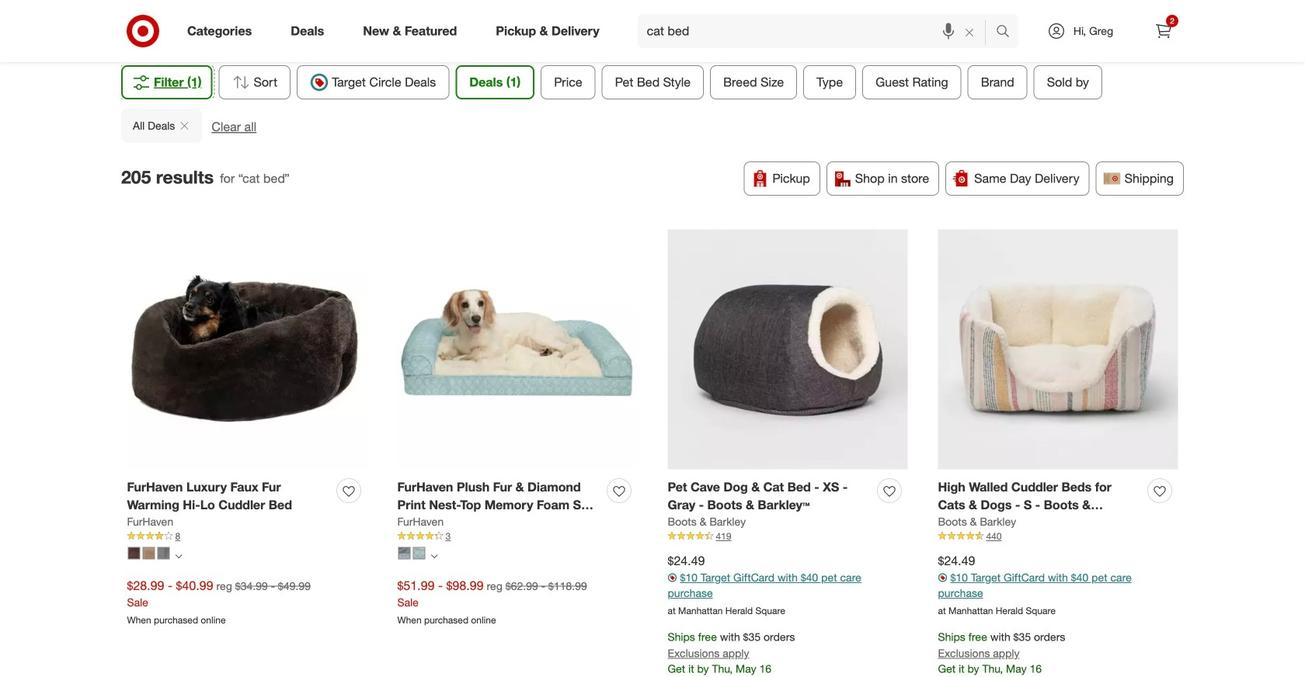 Task type: locate. For each thing, give the bounding box(es) containing it.
gray image
[[398, 548, 411, 560]]

0 horizontal spatial all colors element
[[175, 551, 182, 560]]

2 all colors element from the left
[[431, 551, 438, 560]]

1 horizontal spatial all colors element
[[431, 551, 438, 560]]

all colors element right aqua icon
[[431, 551, 438, 560]]

all colors element
[[175, 551, 182, 560], [431, 551, 438, 560]]

sable brown image
[[128, 548, 140, 560]]

pet cave dog & cat bed - xs - gray - boots & barkley™ image
[[668, 230, 908, 470], [668, 230, 908, 470]]

all colors element for aqua icon
[[431, 551, 438, 560]]

all colors element for cream image
[[175, 551, 182, 560]]

1 all colors element from the left
[[175, 551, 182, 560]]

all colors element right gray icon
[[175, 551, 182, 560]]

furhaven plush fur & diamond print nest-top memory foam sofa dog bed image
[[398, 230, 638, 470], [398, 230, 638, 470]]

high walled cuddler beds for cats & dogs - s - boots & barkley™ image
[[939, 230, 1179, 470], [939, 230, 1179, 470]]

furhaven luxury faux fur warming hi-lo cuddler bed image
[[127, 230, 367, 470], [127, 230, 367, 470]]



Task type: vqa. For each thing, say whether or not it's contained in the screenshot.
"Find"
no



Task type: describe. For each thing, give the bounding box(es) containing it.
all colors image
[[431, 553, 438, 560]]

all colors image
[[175, 553, 182, 560]]

cream image
[[143, 548, 155, 560]]

aqua image
[[413, 548, 426, 560]]

advertisement element
[[187, 0, 1119, 37]]

What can we help you find? suggestions appear below search field
[[638, 14, 1000, 48]]

gray image
[[157, 548, 170, 560]]



